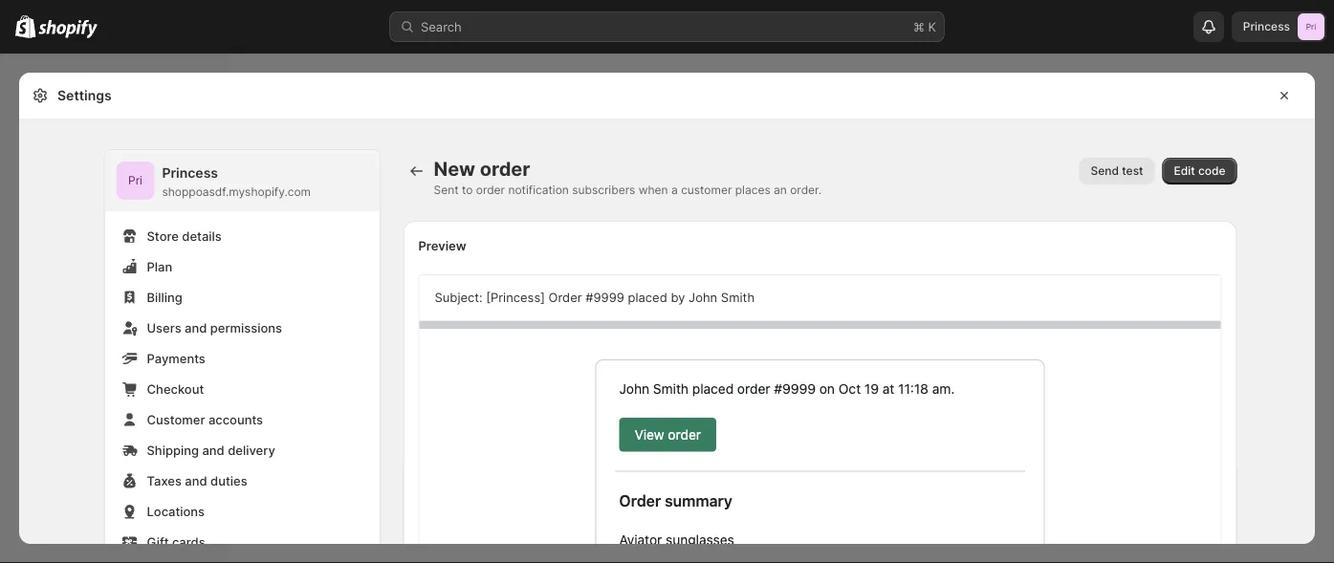 Task type: describe. For each thing, give the bounding box(es) containing it.
users
[[147, 320, 181, 335]]

checkout link
[[116, 376, 369, 403]]

and for users
[[185, 320, 207, 335]]

permissions
[[210, 320, 282, 335]]

billing
[[147, 290, 182, 305]]

new order sent to order notification subscribers when a customer places an order.
[[434, 157, 822, 197]]

#9999
[[585, 290, 624, 305]]

subject: [princess] order #9999 placed by john smith
[[435, 290, 755, 305]]

edit
[[1174, 164, 1195, 178]]

edit code button
[[1162, 158, 1237, 185]]

an
[[774, 183, 787, 197]]

store
[[147, 229, 179, 243]]

order.
[[790, 183, 822, 197]]

0 vertical spatial order
[[480, 157, 530, 181]]

details
[[182, 229, 222, 243]]

taxes and duties
[[147, 473, 247, 488]]

locations
[[147, 504, 205, 519]]

accounts
[[208, 412, 263, 427]]

plan link
[[116, 253, 369, 280]]

billing link
[[116, 284, 369, 311]]

order
[[549, 290, 582, 305]]

payments
[[147, 351, 205, 366]]

sent
[[434, 183, 459, 197]]

and for shipping
[[202, 443, 224, 458]]

discounts link
[[11, 283, 218, 310]]

subject:
[[435, 290, 483, 305]]

send
[[1091, 164, 1119, 178]]

princess image inside shop settings menu element
[[116, 162, 154, 200]]

1 horizontal spatial shopify image
[[38, 20, 98, 39]]

settings
[[57, 88, 112, 104]]

customer accounts
[[147, 412, 263, 427]]

edit code
[[1174, 164, 1226, 178]]

1 vertical spatial order
[[476, 183, 505, 197]]

taxes and duties link
[[116, 468, 369, 494]]

subscribers
[[572, 183, 635, 197]]

[princess]
[[486, 290, 545, 305]]

john
[[689, 290, 717, 305]]

shipping
[[147, 443, 199, 458]]

shipping and delivery
[[147, 443, 275, 458]]



Task type: vqa. For each thing, say whether or not it's contained in the screenshot.
text box
no



Task type: locate. For each thing, give the bounding box(es) containing it.
store details link
[[116, 223, 369, 250]]

princess
[[1243, 20, 1290, 33], [162, 165, 218, 181]]

locations link
[[116, 498, 369, 525]]

princess for princess
[[1243, 20, 1290, 33]]

princess image
[[1298, 13, 1325, 40], [116, 162, 154, 200]]

shopify image
[[15, 15, 36, 38], [38, 20, 98, 39]]

shop settings menu element
[[105, 150, 380, 563]]

notification
[[508, 183, 569, 197]]

duties
[[210, 473, 247, 488]]

k
[[928, 19, 936, 34]]

to
[[462, 183, 473, 197]]

order up 'notification'
[[480, 157, 530, 181]]

new
[[434, 157, 475, 181]]

0 vertical spatial princess image
[[1298, 13, 1325, 40]]

home
[[46, 75, 81, 89]]

1 horizontal spatial princess image
[[1298, 13, 1325, 40]]

customer
[[681, 183, 732, 197]]

princess shoppoasdf.myshopify.com
[[162, 165, 311, 199]]

preview
[[418, 238, 466, 253]]

code
[[1198, 164, 1226, 178]]

2 vertical spatial and
[[185, 473, 207, 488]]

0 vertical spatial and
[[185, 320, 207, 335]]

1 vertical spatial princess image
[[116, 162, 154, 200]]

plan
[[147, 259, 172, 274]]

and right users
[[185, 320, 207, 335]]

order
[[480, 157, 530, 181], [476, 183, 505, 197]]

placed
[[628, 290, 667, 305]]

gift
[[147, 535, 169, 549]]

settings dialog
[[19, 73, 1315, 563]]

princess for princess shoppoasdf.myshopify.com
[[162, 165, 218, 181]]

shipping and delivery link
[[116, 437, 369, 464]]

0 horizontal spatial princess image
[[116, 162, 154, 200]]

send test button
[[1079, 158, 1155, 185]]

cards
[[172, 535, 205, 549]]

shoppoasdf.myshopify.com
[[162, 185, 311, 199]]

customer
[[147, 412, 205, 427]]

0 vertical spatial princess
[[1243, 20, 1290, 33]]

places
[[735, 183, 770, 197]]

a
[[671, 183, 678, 197]]

taxes
[[147, 473, 182, 488]]

when
[[639, 183, 668, 197]]

users and permissions link
[[116, 315, 369, 341]]

delivery
[[228, 443, 275, 458]]

princess inside princess shoppoasdf.myshopify.com
[[162, 165, 218, 181]]

and
[[185, 320, 207, 335], [202, 443, 224, 458], [185, 473, 207, 488]]

0 horizontal spatial princess
[[162, 165, 218, 181]]

send test
[[1091, 164, 1143, 178]]

discounts
[[46, 289, 105, 304]]

gift cards link
[[116, 529, 369, 556]]

customer accounts link
[[116, 406, 369, 433]]

1 vertical spatial princess
[[162, 165, 218, 181]]

0 horizontal spatial shopify image
[[15, 15, 36, 38]]

payments link
[[116, 345, 369, 372]]

gift cards
[[147, 535, 205, 549]]

⌘ k
[[913, 19, 936, 34]]

and right "taxes"
[[185, 473, 207, 488]]

by
[[671, 290, 685, 305]]

test
[[1122, 164, 1143, 178]]

1 vertical spatial and
[[202, 443, 224, 458]]

and down customer accounts
[[202, 443, 224, 458]]

smith
[[721, 290, 755, 305]]

users and permissions
[[147, 320, 282, 335]]

and for taxes
[[185, 473, 207, 488]]

store details
[[147, 229, 222, 243]]

⌘
[[913, 19, 925, 34]]

home link
[[11, 69, 218, 96]]

search
[[421, 19, 462, 34]]

pri button
[[116, 162, 154, 200]]

1 horizontal spatial princess
[[1243, 20, 1290, 33]]

order right to
[[476, 183, 505, 197]]

checkout
[[147, 382, 204, 396]]



